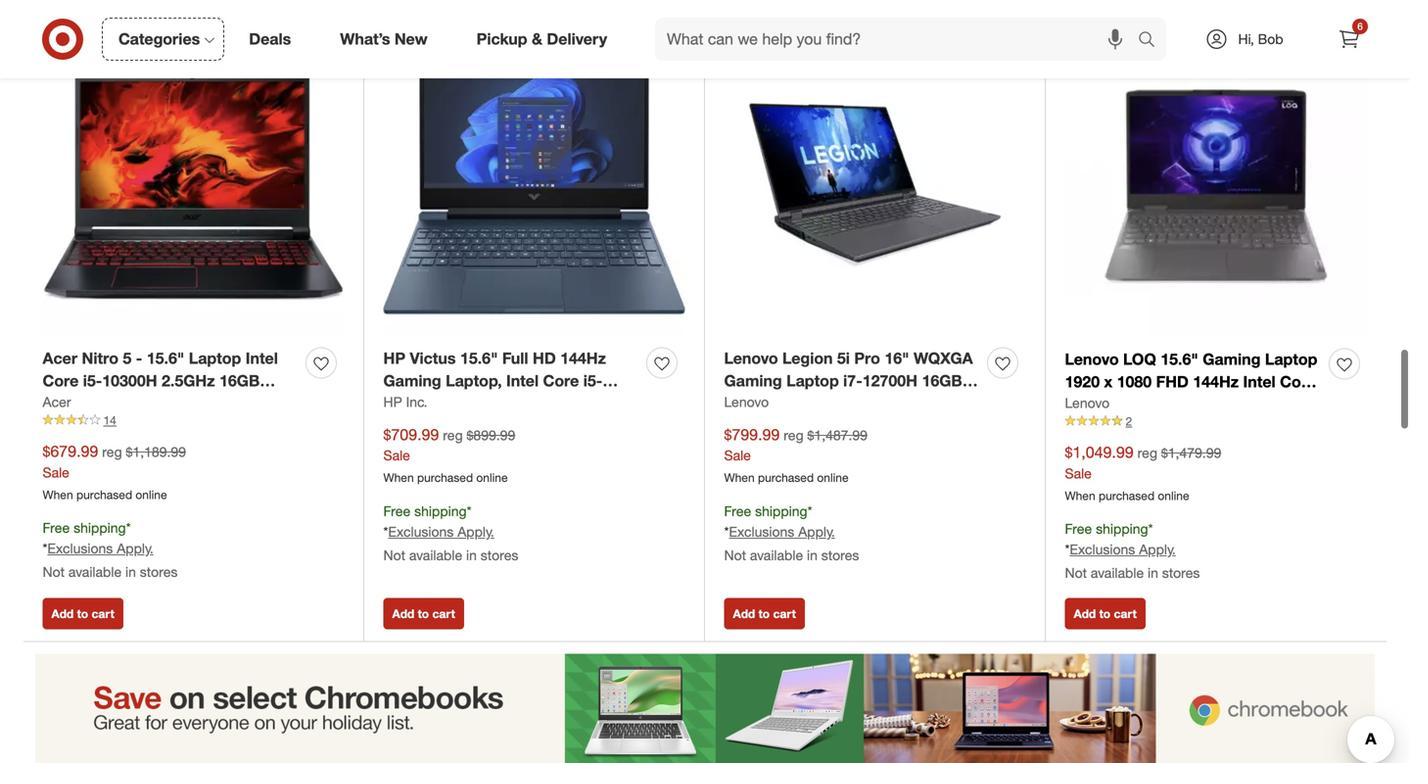 Task type: locate. For each thing, give the bounding box(es) containing it.
lenovo link up the $799.99
[[724, 392, 769, 412]]

apply. down the $799.99 reg $1,487.99 sale when purchased online
[[799, 523, 835, 540]]

deals
[[249, 29, 291, 49]]

1 cart from the left
[[92, 606, 114, 621]]

w10h
[[173, 394, 217, 413]]

free shipping * * exclusions apply. not available in stores down $709.99 reg $899.99 sale when purchased online
[[383, 502, 519, 564]]

shipping down $679.99 reg $1,189.99 sale when purchased online
[[74, 519, 126, 536]]

free down $1,049.99
[[1065, 520, 1092, 537]]

sale down the $799.99
[[724, 447, 751, 464]]

online inside $1,049.99 reg $1,479.99 sale when purchased online
[[1158, 488, 1190, 503]]

add to cart button for $709.99
[[383, 598, 464, 629]]

exclusions apply. button down $1,049.99 reg $1,479.99 sale when purchased online
[[1070, 540, 1176, 559]]

purchased inside $709.99 reg $899.99 sale when purchased online
[[417, 470, 473, 485]]

add to cart button for $799.99
[[724, 598, 805, 629]]

what's new link
[[324, 18, 452, 61]]

available for $799.99
[[750, 546, 803, 564]]

shipping down the $799.99 reg $1,487.99 sale when purchased online
[[755, 502, 808, 520]]

lenovo for $1,049.99
[[1065, 394, 1110, 411]]

free down $709.99 reg $899.99 sale when purchased online
[[383, 502, 411, 520]]

search button
[[1129, 18, 1177, 65]]

apply.
[[458, 523, 494, 540], [799, 523, 835, 540], [117, 540, 154, 557], [1139, 541, 1176, 558]]

acer inside acer nitro 5 - 15.6" laptop intel core i5-10300h 2.5ghz 16gb ram 512gb ssd w10h - manufacturer refurbished
[[43, 349, 77, 368]]

acer for acer
[[43, 393, 71, 410]]

to for $679.99
[[77, 606, 88, 621]]

hp victus 15.6" full hd 144hz gaming laptop, intel core i5-13420h, 8gb ram, 512gb ssd, nvidia geforce rtx 3050, performance blue image
[[383, 34, 685, 336], [383, 34, 685, 336]]

free shipping * * exclusions apply. not available in stores down the $799.99 reg $1,487.99 sale when purchased online
[[724, 502, 859, 564]]

exclusions apply. button down $709.99 reg $899.99 sale when purchased online
[[388, 522, 494, 542]]

sale down $1,049.99
[[1065, 465, 1092, 482]]

purchased inside the $799.99 reg $1,487.99 sale when purchased online
[[758, 470, 814, 485]]

cart for $799.99
[[773, 606, 796, 621]]

online down $1,189.99
[[136, 487, 167, 502]]

cart
[[92, 606, 114, 621], [432, 606, 455, 621], [773, 606, 796, 621], [1114, 606, 1137, 621]]

online for $1,049.99
[[1158, 488, 1190, 503]]

to for $709.99
[[418, 606, 429, 621]]

purchased
[[417, 470, 473, 485], [758, 470, 814, 485], [76, 487, 132, 502], [1099, 488, 1155, 503]]

$679.99 reg $1,189.99 sale when purchased online
[[43, 442, 186, 502]]

sale for $1,049.99
[[1065, 465, 1092, 482]]

2 cart from the left
[[432, 606, 455, 621]]

apply. down $679.99 reg $1,189.99 sale when purchased online
[[117, 540, 154, 557]]

exclusions
[[388, 523, 454, 540], [729, 523, 795, 540], [47, 540, 113, 557], [1070, 541, 1136, 558]]

stores
[[481, 546, 519, 564], [822, 546, 859, 564], [140, 563, 178, 580], [1163, 564, 1200, 581]]

15.6"
[[147, 349, 184, 368]]

exclusions apply. button
[[388, 522, 494, 542], [729, 522, 835, 542], [47, 539, 154, 558], [1070, 540, 1176, 559]]

lenovo up $1,049.99
[[1065, 394, 1110, 411]]

apply. down $709.99 reg $899.99 sale when purchased online
[[458, 523, 494, 540]]

to
[[77, 606, 88, 621], [418, 606, 429, 621], [759, 606, 770, 621], [1100, 606, 1111, 621]]

sale
[[383, 447, 410, 464], [724, 447, 751, 464], [43, 464, 69, 481], [1065, 465, 1092, 482]]

sale inside the $799.99 reg $1,487.99 sale when purchased online
[[724, 447, 751, 464]]

sale for $709.99
[[383, 447, 410, 464]]

exclusions apply. button for $799.99
[[729, 522, 835, 542]]

lenovo link for $1,049.99
[[1065, 393, 1110, 413]]

what's new
[[340, 29, 428, 49]]

shipping for $709.99
[[414, 502, 467, 520]]

1 vertical spatial acer
[[43, 393, 71, 410]]

sale inside $679.99 reg $1,189.99 sale when purchased online
[[43, 464, 69, 481]]

2 to from the left
[[418, 606, 429, 621]]

add
[[51, 606, 74, 621], [392, 606, 415, 621], [733, 606, 756, 621], [1074, 606, 1096, 621]]

purchased down $679.99
[[76, 487, 132, 502]]

3 cart from the left
[[773, 606, 796, 621]]

1 to from the left
[[77, 606, 88, 621]]

when inside $679.99 reg $1,189.99 sale when purchased online
[[43, 487, 73, 502]]

sale inside $709.99 reg $899.99 sale when purchased online
[[383, 447, 410, 464]]

core
[[43, 371, 79, 390]]

online
[[476, 470, 508, 485], [817, 470, 849, 485], [136, 487, 167, 502], [1158, 488, 1190, 503]]

cart for $679.99
[[92, 606, 114, 621]]

- right the 5
[[136, 349, 142, 368]]

acer nitro 5 - 15.6" laptop intel core i5-10300h 2.5ghz 16gb ram 512gb ssd w10h - manufacturer refurbished image
[[43, 34, 344, 336], [43, 34, 344, 336]]

reg left $899.99
[[443, 426, 463, 444]]

when down the $799.99
[[724, 470, 755, 485]]

shipping down $1,049.99 reg $1,479.99 sale when purchased online
[[1096, 520, 1149, 537]]

purchased down $709.99
[[417, 470, 473, 485]]

when down $679.99
[[43, 487, 73, 502]]

lenovo up the $799.99
[[724, 393, 769, 410]]

free shipping * * exclusions apply. not available in stores down $1,049.99 reg $1,479.99 sale when purchased online
[[1065, 520, 1200, 581]]

exclusions for $679.99
[[47, 540, 113, 557]]

sale down $679.99
[[43, 464, 69, 481]]

online down $899.99
[[476, 470, 508, 485]]

sale inside $1,049.99 reg $1,479.99 sale when purchased online
[[1065, 465, 1092, 482]]

hp inc.
[[383, 393, 428, 410]]

purchased for $709.99
[[417, 470, 473, 485]]

5
[[123, 349, 132, 368]]

exclusions apply. button down the $799.99 reg $1,487.99 sale when purchased online
[[729, 522, 835, 542]]

reg inside the $799.99 reg $1,487.99 sale when purchased online
[[784, 426, 804, 444]]

4 to from the left
[[1100, 606, 1111, 621]]

reg for $709.99
[[443, 426, 463, 444]]

add to cart for $709.99
[[392, 606, 455, 621]]

2
[[1126, 414, 1133, 428]]

2 acer from the top
[[43, 393, 71, 410]]

14 link
[[43, 412, 344, 429]]

reg for $799.99
[[784, 426, 804, 444]]

-
[[136, 349, 142, 368], [221, 394, 228, 413]]

$799.99
[[724, 425, 780, 444]]

- down the 16gb
[[221, 394, 228, 413]]

4 cart from the left
[[1114, 606, 1137, 621]]

purchased down the $799.99
[[758, 470, 814, 485]]

apply. down $1,049.99 reg $1,479.99 sale when purchased online
[[1139, 541, 1176, 558]]

free for $799.99
[[724, 502, 752, 520]]

when
[[383, 470, 414, 485], [724, 470, 755, 485], [43, 487, 73, 502], [1065, 488, 1096, 503]]

6 link
[[1328, 18, 1371, 61]]

add to cart button
[[43, 598, 123, 629], [383, 598, 464, 629], [724, 598, 805, 629], [1065, 598, 1146, 629]]

exclusions for $709.99
[[388, 523, 454, 540]]

lenovo
[[724, 393, 769, 410], [1065, 394, 1110, 411]]

1 horizontal spatial lenovo link
[[1065, 393, 1110, 413]]

exclusions for $799.99
[[729, 523, 795, 540]]

2 add from the left
[[392, 606, 415, 621]]

1 add to cart button from the left
[[43, 598, 123, 629]]

4 add to cart button from the left
[[1065, 598, 1146, 629]]

reg inside $709.99 reg $899.99 sale when purchased online
[[443, 426, 463, 444]]

pickup
[[477, 29, 528, 49]]

new
[[395, 29, 428, 49]]

shipping down $709.99 reg $899.99 sale when purchased online
[[414, 502, 467, 520]]

reg
[[443, 426, 463, 444], [784, 426, 804, 444], [102, 443, 122, 460], [1138, 444, 1158, 461]]

add to cart for $679.99
[[51, 606, 114, 621]]

exclusions down $709.99 reg $899.99 sale when purchased online
[[388, 523, 454, 540]]

What can we help you find? suggestions appear below search field
[[655, 18, 1143, 61]]

reg down 14
[[102, 443, 122, 460]]

add for $679.99
[[51, 606, 74, 621]]

online down $1,479.99
[[1158, 488, 1190, 503]]

when down $1,049.99
[[1065, 488, 1096, 503]]

$1,049.99
[[1065, 443, 1134, 462]]

0 horizontal spatial lenovo
[[724, 393, 769, 410]]

2 add to cart button from the left
[[383, 598, 464, 629]]

shipping for $1,049.99
[[1096, 520, 1149, 537]]

0 horizontal spatial lenovo link
[[724, 392, 769, 412]]

exclusions apply. button for $709.99
[[388, 522, 494, 542]]

ssd
[[137, 394, 169, 413]]

not
[[383, 546, 406, 564], [724, 546, 746, 564], [43, 563, 65, 580], [1065, 564, 1087, 581]]

1 vertical spatial -
[[221, 394, 228, 413]]

free down the $799.99
[[724, 502, 752, 520]]

add to cart
[[51, 606, 114, 621], [392, 606, 455, 621], [733, 606, 796, 621], [1074, 606, 1137, 621]]

0 vertical spatial acer
[[43, 349, 77, 368]]

purchased down $1,049.99
[[1099, 488, 1155, 503]]

lenovo legion 5i pro 16" wqxga gaming laptop i7-12700h 16gb ram 512gb ssd nvidia geforce rtx 3050 ti w11h - manufacturer refurbished image
[[724, 34, 1026, 336], [724, 34, 1026, 336]]

cart for $709.99
[[432, 606, 455, 621]]

apply. for $709.99
[[458, 523, 494, 540]]

3 add from the left
[[733, 606, 756, 621]]

available
[[409, 546, 462, 564], [750, 546, 803, 564], [68, 563, 122, 580], [1091, 564, 1144, 581]]

free shipping * * exclusions apply. not available in stores
[[383, 502, 519, 564], [724, 502, 859, 564], [43, 519, 178, 580], [1065, 520, 1200, 581]]

exclusions down the $799.99 reg $1,487.99 sale when purchased online
[[729, 523, 795, 540]]

free shipping * * exclusions apply. not available in stores down $679.99 reg $1,189.99 sale when purchased online
[[43, 519, 178, 580]]

acer up 'core'
[[43, 349, 77, 368]]

acer
[[43, 349, 77, 368], [43, 393, 71, 410]]

online down $1,487.99
[[817, 470, 849, 485]]

exclusions down $679.99 reg $1,189.99 sale when purchased online
[[47, 540, 113, 557]]

10300h
[[102, 371, 157, 390]]

lenovo link up $1,049.99
[[1065, 393, 1110, 413]]

delivery
[[547, 29, 607, 49]]

reg inside $1,049.99 reg $1,479.99 sale when purchased online
[[1138, 444, 1158, 461]]

3 add to cart from the left
[[733, 606, 796, 621]]

sale down $709.99
[[383, 447, 410, 464]]

exclusions for $1,049.99
[[1070, 541, 1136, 558]]

purchased inside $679.99 reg $1,189.99 sale when purchased online
[[76, 487, 132, 502]]

lenovo loq 15.6" gaming laptop 1920 x 1080 fhd 144hz intel core i7-13700h 16gb ram 1tb ssd nvidia geforce rtx 4060 8gb storm grey image
[[1065, 34, 1368, 337], [1065, 34, 1368, 337]]

categories
[[119, 29, 200, 49]]

exclusions down $1,049.99 reg $1,479.99 sale when purchased online
[[1070, 541, 1136, 558]]

acer down 'core'
[[43, 393, 71, 410]]

reg left $1,479.99
[[1138, 444, 1158, 461]]

online inside $709.99 reg $899.99 sale when purchased online
[[476, 470, 508, 485]]

online inside the $799.99 reg $1,487.99 sale when purchased online
[[817, 470, 849, 485]]

inc.
[[406, 393, 428, 410]]

i5-
[[83, 371, 102, 390]]

when for $1,049.99
[[1065, 488, 1096, 503]]

stores for $709.99
[[481, 546, 519, 564]]

2 add to cart from the left
[[392, 606, 455, 621]]

free
[[383, 502, 411, 520], [724, 502, 752, 520], [43, 519, 70, 536], [1065, 520, 1092, 537]]

3 add to cart button from the left
[[724, 598, 805, 629]]

free down $679.99
[[43, 519, 70, 536]]

when down $709.99
[[383, 470, 414, 485]]

stores for $679.99
[[140, 563, 178, 580]]

0 horizontal spatial -
[[136, 349, 142, 368]]

when inside $1,049.99 reg $1,479.99 sale when purchased online
[[1065, 488, 1096, 503]]

free for $1,049.99
[[1065, 520, 1092, 537]]

in
[[466, 546, 477, 564], [807, 546, 818, 564], [125, 563, 136, 580], [1148, 564, 1159, 581]]

reg right the $799.99
[[784, 426, 804, 444]]

not for $709.99
[[383, 546, 406, 564]]

intel
[[246, 349, 278, 368]]

1 acer from the top
[[43, 349, 77, 368]]

when for $799.99
[[724, 470, 755, 485]]

1 horizontal spatial lenovo
[[1065, 394, 1110, 411]]

when inside the $799.99 reg $1,487.99 sale when purchased online
[[724, 470, 755, 485]]

pickup & delivery
[[477, 29, 607, 49]]

reg inside $679.99 reg $1,189.99 sale when purchased online
[[102, 443, 122, 460]]

online inside $679.99 reg $1,189.99 sale when purchased online
[[136, 487, 167, 502]]

4 add to cart from the left
[[1074, 606, 1137, 621]]

lenovo link
[[724, 392, 769, 412], [1065, 393, 1110, 413]]

not for $799.99
[[724, 546, 746, 564]]

purchased inside $1,049.99 reg $1,479.99 sale when purchased online
[[1099, 488, 1155, 503]]

shipping
[[414, 502, 467, 520], [755, 502, 808, 520], [74, 519, 126, 536], [1096, 520, 1149, 537]]

cart for $1,049.99
[[1114, 606, 1137, 621]]

add to cart for $1,049.99
[[1074, 606, 1137, 621]]

4 add from the left
[[1074, 606, 1096, 621]]

shipping for $799.99
[[755, 502, 808, 520]]

1 add from the left
[[51, 606, 74, 621]]

when inside $709.99 reg $899.99 sale when purchased online
[[383, 470, 414, 485]]

add for $1,049.99
[[1074, 606, 1096, 621]]

*
[[467, 502, 472, 520], [808, 502, 813, 520], [126, 519, 131, 536], [1149, 520, 1153, 537], [383, 523, 388, 540], [724, 523, 729, 540], [43, 540, 47, 557], [1065, 541, 1070, 558]]

3 to from the left
[[759, 606, 770, 621]]

1 add to cart from the left
[[51, 606, 114, 621]]

exclusions apply. button down $679.99 reg $1,189.99 sale when purchased online
[[47, 539, 154, 558]]



Task type: describe. For each thing, give the bounding box(es) containing it.
online for $799.99
[[817, 470, 849, 485]]

lenovo for $799.99
[[724, 393, 769, 410]]

in for $1,049.99
[[1148, 564, 1159, 581]]

manufacturer
[[43, 416, 143, 435]]

lenovo link for $799.99
[[724, 392, 769, 412]]

$799.99 reg $1,487.99 sale when purchased online
[[724, 425, 868, 485]]

$1,479.99
[[1162, 444, 1222, 461]]

add to cart button for $679.99
[[43, 598, 123, 629]]

2.5ghz
[[162, 371, 215, 390]]

acer nitro 5 - 15.6" laptop intel core i5-10300h 2.5ghz 16gb ram 512gb ssd w10h - manufacturer refurbished
[[43, 349, 278, 435]]

reg for $679.99
[[102, 443, 122, 460]]

add to cart button for $1,049.99
[[1065, 598, 1146, 629]]

512gb
[[83, 394, 132, 413]]

14
[[103, 413, 116, 427]]

1 horizontal spatial -
[[221, 394, 228, 413]]

apply. for $679.99
[[117, 540, 154, 557]]

online for $679.99
[[136, 487, 167, 502]]

sale for $799.99
[[724, 447, 751, 464]]

16gb
[[219, 371, 260, 390]]

not for $679.99
[[43, 563, 65, 580]]

in for $679.99
[[125, 563, 136, 580]]

$1,049.99 reg $1,479.99 sale when purchased online
[[1065, 443, 1222, 503]]

available for $1,049.99
[[1091, 564, 1144, 581]]

advertisement region
[[24, 654, 1387, 763]]

hi, bob
[[1239, 30, 1284, 48]]

free for $709.99
[[383, 502, 411, 520]]

to for $799.99
[[759, 606, 770, 621]]

to for $1,049.99
[[1100, 606, 1111, 621]]

in for $799.99
[[807, 546, 818, 564]]

purchased for $679.99
[[76, 487, 132, 502]]

$709.99 reg $899.99 sale when purchased online
[[383, 425, 515, 485]]

available for $679.99
[[68, 563, 122, 580]]

exclusions apply. button for $1,049.99
[[1070, 540, 1176, 559]]

free shipping * * exclusions apply. not available in stores for $1,049.99
[[1065, 520, 1200, 581]]

$1,189.99
[[126, 443, 186, 460]]

free shipping * * exclusions apply. not available in stores for $679.99
[[43, 519, 178, 580]]

nitro
[[82, 349, 119, 368]]

add to cart for $799.99
[[733, 606, 796, 621]]

free for $679.99
[[43, 519, 70, 536]]

acer link
[[43, 392, 71, 412]]

0 vertical spatial -
[[136, 349, 142, 368]]

add for $709.99
[[392, 606, 415, 621]]

apply. for $799.99
[[799, 523, 835, 540]]

acer nitro 5 - 15.6" laptop intel core i5-10300h 2.5ghz 16gb ram 512gb ssd w10h - manufacturer refurbished link
[[43, 347, 298, 435]]

6
[[1358, 20, 1363, 32]]

$1,487.99
[[808, 426, 868, 444]]

free shipping * * exclusions apply. not available in stores for $799.99
[[724, 502, 859, 564]]

$899.99
[[467, 426, 515, 444]]

acer for acer nitro 5 - 15.6" laptop intel core i5-10300h 2.5ghz 16gb ram 512gb ssd w10h - manufacturer refurbished
[[43, 349, 77, 368]]

purchased for $1,049.99
[[1099, 488, 1155, 503]]

online for $709.99
[[476, 470, 508, 485]]

$679.99
[[43, 442, 98, 461]]

exclusions apply. button for $679.99
[[47, 539, 154, 558]]

reg for $1,049.99
[[1138, 444, 1158, 461]]

ram
[[43, 394, 79, 413]]

hi,
[[1239, 30, 1255, 48]]

purchased for $799.99
[[758, 470, 814, 485]]

apply. for $1,049.99
[[1139, 541, 1176, 558]]

2 link
[[1065, 413, 1368, 430]]

shipping for $679.99
[[74, 519, 126, 536]]

laptop
[[189, 349, 241, 368]]

what's
[[340, 29, 390, 49]]

add for $799.99
[[733, 606, 756, 621]]

hp
[[383, 393, 402, 410]]

stores for $799.99
[[822, 546, 859, 564]]

pickup & delivery link
[[460, 18, 632, 61]]

&
[[532, 29, 543, 49]]

search
[[1129, 31, 1177, 51]]

$709.99
[[383, 425, 439, 444]]

hp inc. link
[[383, 392, 428, 412]]

stores for $1,049.99
[[1163, 564, 1200, 581]]

bob
[[1258, 30, 1284, 48]]

deals link
[[232, 18, 316, 61]]

not for $1,049.99
[[1065, 564, 1087, 581]]

refurbished
[[147, 416, 238, 435]]

when for $679.99
[[43, 487, 73, 502]]

in for $709.99
[[466, 546, 477, 564]]

sale for $679.99
[[43, 464, 69, 481]]

available for $709.99
[[409, 546, 462, 564]]

categories link
[[102, 18, 225, 61]]

free shipping * * exclusions apply. not available in stores for $709.99
[[383, 502, 519, 564]]

when for $709.99
[[383, 470, 414, 485]]



Task type: vqa. For each thing, say whether or not it's contained in the screenshot.
2nd What
no



